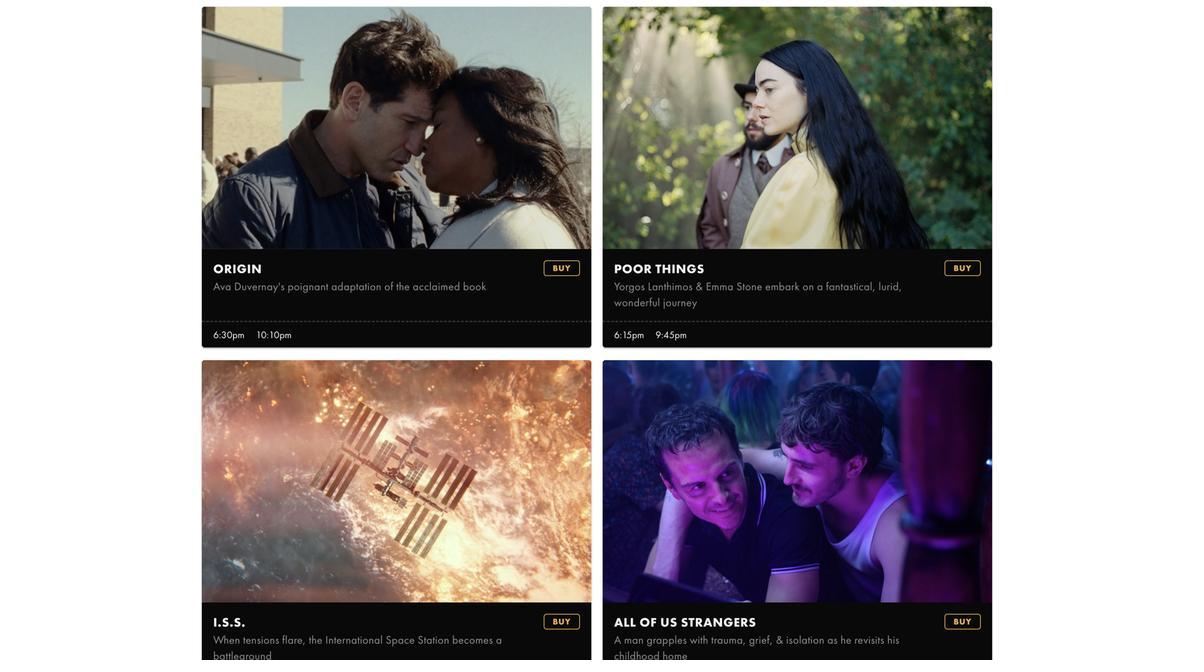 Task type: describe. For each thing, give the bounding box(es) containing it.
buy for i.s.s.
[[553, 616, 571, 627]]

grapples
[[647, 633, 687, 647]]

poor
[[614, 261, 652, 277]]

grief,
[[749, 633, 773, 647]]

a inside 'when tensions flare, the international space station becomes a battleground'
[[496, 633, 502, 647]]

emma
[[706, 279, 734, 294]]

the inside 'when tensions flare, the international space station becomes a battleground'
[[309, 633, 323, 647]]

tensions
[[243, 633, 279, 647]]

revisits
[[855, 633, 885, 647]]

on
[[803, 279, 814, 294]]

buy link for origin
[[544, 260, 580, 276]]

10:10pm button
[[250, 322, 297, 347]]

& inside yorgos lanthimos & emma stone embark on a fantastical, lurid, wonderful journey
[[696, 279, 703, 294]]

0 horizontal spatial of
[[384, 279, 393, 294]]

10:10pm
[[256, 329, 292, 341]]

lurid,
[[879, 279, 902, 294]]

6:15pm
[[614, 329, 644, 341]]

6:30pm
[[213, 329, 245, 341]]

9:45pm
[[656, 329, 687, 341]]

i.s.s.
[[213, 614, 246, 631]]

he
[[841, 633, 852, 647]]

all of us strangers
[[614, 614, 756, 631]]

book
[[463, 279, 487, 294]]

buy for poor things
[[954, 263, 972, 274]]

with
[[690, 633, 709, 647]]

his
[[887, 633, 900, 647]]

becomes
[[452, 633, 493, 647]]

acclaimed
[[413, 279, 460, 294]]

stone
[[737, 279, 763, 294]]



Task type: vqa. For each thing, say whether or not it's contained in the screenshot.
A new terror rises
no



Task type: locate. For each thing, give the bounding box(es) containing it.
yorgos
[[614, 279, 645, 294]]

1 horizontal spatial the
[[396, 279, 410, 294]]

a
[[614, 633, 621, 647]]

0 vertical spatial of
[[384, 279, 393, 294]]

fantastical,
[[826, 279, 876, 294]]

6:30pm button
[[208, 322, 250, 347]]

1 vertical spatial a
[[496, 633, 502, 647]]

1 vertical spatial the
[[309, 633, 323, 647]]

buy
[[553, 263, 571, 274], [954, 263, 972, 274], [553, 616, 571, 627], [954, 616, 972, 627]]

things
[[656, 261, 705, 277]]

yorgos lanthimos & emma stone embark on a fantastical, lurid, wonderful journey
[[614, 279, 902, 310]]

buy link for poor things
[[945, 260, 981, 276]]

0 vertical spatial &
[[696, 279, 703, 294]]

poor things
[[614, 261, 705, 277]]

of right the adaptation
[[384, 279, 393, 294]]

ava duvernay's poignant adaptation of the acclaimed book
[[213, 279, 487, 294]]

strangers
[[681, 614, 756, 631]]

0 horizontal spatial &
[[696, 279, 703, 294]]

6:15pm button
[[609, 322, 650, 347]]

journey
[[663, 295, 697, 310]]

trauma,
[[711, 633, 746, 647]]

isolation
[[786, 633, 825, 647]]

a right becomes
[[496, 633, 502, 647]]

when
[[213, 633, 240, 647]]

0 horizontal spatial a
[[496, 633, 502, 647]]

embark
[[765, 279, 800, 294]]

&
[[696, 279, 703, 294], [776, 633, 783, 647]]

poignant
[[288, 279, 329, 294]]

buy for all of us strangers
[[954, 616, 972, 627]]

buy link for all of us strangers
[[945, 614, 981, 630]]

childhood
[[614, 649, 660, 660]]

space
[[386, 633, 415, 647]]

wonderful
[[614, 295, 660, 310]]

of left us on the bottom
[[640, 614, 657, 631]]

buy link for i.s.s.
[[544, 614, 580, 630]]

flare,
[[282, 633, 306, 647]]

of
[[384, 279, 393, 294], [640, 614, 657, 631]]

9:45pm button
[[650, 322, 693, 347]]

0 vertical spatial a
[[817, 279, 823, 294]]

a inside yorgos lanthimos & emma stone embark on a fantastical, lurid, wonderful journey
[[817, 279, 823, 294]]

adaptation
[[331, 279, 382, 294]]

& right grief,
[[776, 633, 783, 647]]

1 horizontal spatial &
[[776, 633, 783, 647]]

buy for origin
[[553, 263, 571, 274]]

ava
[[213, 279, 231, 294]]

the
[[396, 279, 410, 294], [309, 633, 323, 647]]

0 horizontal spatial the
[[309, 633, 323, 647]]

a man grapples with trauma, grief, & isolation as he revisits his childhood home
[[614, 633, 900, 660]]

all
[[614, 614, 636, 631]]

1 vertical spatial &
[[776, 633, 783, 647]]

the right flare,
[[309, 633, 323, 647]]

1 horizontal spatial a
[[817, 279, 823, 294]]

a right on
[[817, 279, 823, 294]]

international
[[325, 633, 383, 647]]

us
[[660, 614, 678, 631]]

station
[[418, 633, 449, 647]]

man
[[624, 633, 644, 647]]

duvernay's
[[234, 279, 285, 294]]

as
[[828, 633, 838, 647]]

1 vertical spatial of
[[640, 614, 657, 631]]

the left acclaimed
[[396, 279, 410, 294]]

& inside a man grapples with trauma, grief, & isolation as he revisits his childhood home
[[776, 633, 783, 647]]

home
[[663, 649, 688, 660]]

lanthimos
[[648, 279, 693, 294]]

when tensions flare, the international space station becomes a battleground
[[213, 633, 502, 660]]

origin
[[213, 261, 262, 277]]

battleground
[[213, 649, 272, 660]]

0 vertical spatial the
[[396, 279, 410, 294]]

& left emma
[[696, 279, 703, 294]]

buy link
[[544, 260, 580, 276], [945, 260, 981, 276], [544, 614, 580, 630], [945, 614, 981, 630]]

a
[[817, 279, 823, 294], [496, 633, 502, 647]]

1 horizontal spatial of
[[640, 614, 657, 631]]



